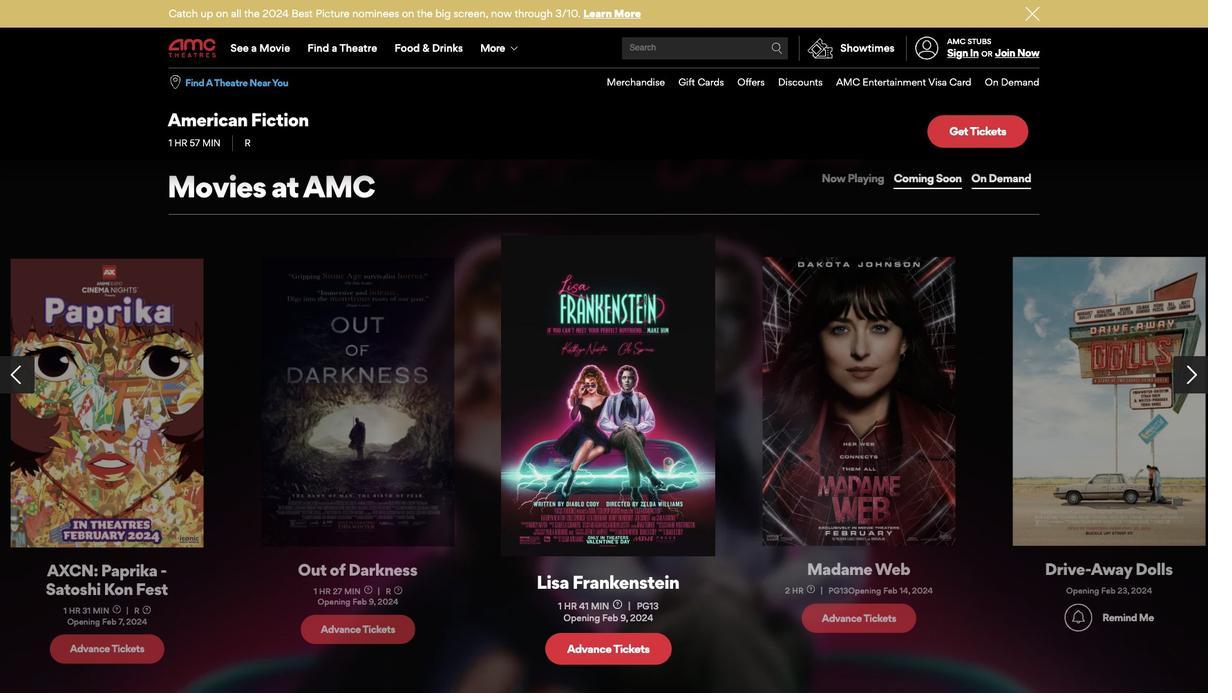 Task type: vqa. For each thing, say whether or not it's contained in the screenshot.
Add Card button
no



Task type: locate. For each thing, give the bounding box(es) containing it.
0 vertical spatial more
[[614, 7, 641, 20]]

1 horizontal spatial find
[[308, 41, 329, 55]]

9, down 'frankenstein'
[[620, 613, 628, 624]]

more right the learn
[[614, 7, 641, 20]]

advance tickets link down opening feb 9, 2024
[[301, 616, 415, 645]]

0 horizontal spatial r
[[134, 607, 140, 617]]

1 vertical spatial theatre
[[214, 76, 248, 88]]

feb left 7,
[[102, 618, 117, 628]]

advance tickets link down opening feb 7, 2024
[[50, 636, 164, 665]]

1 left 41
[[558, 602, 562, 613]]

gift cards
[[678, 76, 724, 88]]

darkness
[[348, 560, 417, 580]]

madame
[[807, 560, 872, 580]]

1 horizontal spatial the
[[417, 7, 433, 20]]

r down fest
[[134, 607, 140, 617]]

opening feb 7, 2024
[[67, 618, 147, 628]]

more information about image down darkness
[[394, 587, 402, 595]]

on
[[985, 76, 999, 88], [971, 172, 987, 185]]

9,
[[369, 598, 375, 608], [620, 613, 628, 624]]

r button down fest
[[134, 607, 151, 617]]

out of darkness
[[298, 560, 417, 580]]

hr
[[175, 138, 187, 149], [792, 587, 803, 597], [319, 587, 331, 597], [564, 602, 577, 613], [69, 607, 81, 617]]

demand
[[1001, 76, 1039, 88], [989, 172, 1031, 185]]

feb inside drive-away dolls opening feb 23, 2024
[[1101, 587, 1116, 596]]

feb inside pg13 opening feb 9, 2024
[[602, 613, 618, 624]]

hr left 41
[[564, 602, 577, 613]]

1 vertical spatial find
[[185, 76, 204, 88]]

kon
[[104, 580, 133, 600]]

find
[[308, 41, 329, 55], [185, 76, 204, 88]]

1 horizontal spatial 9,
[[620, 613, 628, 624]]

join
[[995, 46, 1015, 60]]

0 vertical spatial amc
[[947, 37, 966, 46]]

hr inside button
[[792, 587, 803, 597]]

1 vertical spatial 9,
[[620, 613, 628, 624]]

1 horizontal spatial on
[[402, 7, 414, 20]]

advance tickets link for frankenstein
[[545, 633, 672, 666]]

1 left 31
[[64, 607, 67, 617]]

find inside 'link'
[[308, 41, 329, 55]]

1 vertical spatial menu
[[593, 68, 1039, 97]]

feb down 1 hr 41 min
[[602, 613, 618, 624]]

1 horizontal spatial r
[[245, 138, 251, 149]]

r down darkness
[[386, 587, 391, 597]]

0 vertical spatial theatre
[[339, 41, 377, 55]]

american
[[168, 109, 248, 131]]

0 horizontal spatial theatre
[[214, 76, 248, 88]]

opening down 1 hr 27 min at bottom left
[[317, 598, 350, 608]]

advance tickets down pg13 opening feb 14, 2024
[[822, 613, 896, 625]]

stubs
[[968, 37, 992, 46]]

2024 down darkness
[[377, 598, 398, 608]]

r button down darkness
[[386, 587, 402, 597]]

2024 right 14, at bottom
[[912, 587, 933, 597]]

more information about image inside the 1 hr 27 min button
[[364, 587, 372, 595]]

1 on from the left
[[216, 7, 228, 20]]

r button for out of darkness
[[386, 587, 402, 597]]

web
[[875, 560, 910, 580]]

advance down pg13 opening feb 14, 2024
[[822, 613, 862, 625]]

a for theatre
[[332, 41, 337, 55]]

on demand link
[[971, 68, 1039, 97]]

drive-away dolls opening feb 23, 2024
[[1045, 560, 1173, 596]]

find a theatre near you
[[185, 76, 288, 88]]

1 the from the left
[[244, 7, 260, 20]]

lisa frankenstein link
[[517, 572, 699, 594]]

0 vertical spatial demand
[[1001, 76, 1039, 88]]

hr for madame web
[[792, 587, 803, 597]]

tickets down opening feb 9, 2024
[[362, 624, 395, 637]]

offers link
[[724, 68, 765, 97]]

on demand inside "button"
[[971, 172, 1031, 185]]

1 vertical spatial pg13
[[637, 602, 659, 613]]

a right see
[[251, 41, 257, 55]]

0 horizontal spatial a
[[251, 41, 257, 55]]

1 horizontal spatial theatre
[[339, 41, 377, 55]]

more information about image
[[364, 587, 372, 595], [394, 587, 402, 595], [613, 601, 622, 610], [113, 606, 121, 614], [143, 607, 151, 615]]

min up opening feb 7, 2024
[[93, 607, 110, 617]]

1 a from the left
[[251, 41, 257, 55]]

find inside button
[[185, 76, 204, 88]]

menu containing merchandise
[[593, 68, 1039, 97]]

up
[[201, 7, 213, 20]]

min right 57
[[202, 138, 220, 149]]

theatre inside button
[[214, 76, 248, 88]]

1 left 57
[[169, 138, 172, 149]]

the right all
[[244, 7, 260, 20]]

now left playing
[[822, 172, 846, 185]]

r down american fiction
[[245, 138, 251, 149]]

0 horizontal spatial more
[[480, 41, 505, 55]]

more information about image down fest
[[143, 607, 151, 615]]

1 vertical spatial demand
[[989, 172, 1031, 185]]

submit search icon image
[[771, 43, 782, 54]]

2 horizontal spatial amc
[[947, 37, 966, 46]]

advance tickets
[[822, 613, 896, 625], [321, 624, 395, 637], [567, 642, 650, 656], [70, 644, 145, 656]]

opening down drive-
[[1066, 587, 1099, 596]]

0 horizontal spatial r button
[[134, 607, 151, 617]]

opening inside drive-away dolls opening feb 23, 2024
[[1066, 587, 1099, 596]]

0 vertical spatial r
[[245, 138, 251, 149]]

0 horizontal spatial now
[[822, 172, 846, 185]]

0 vertical spatial on demand
[[985, 76, 1039, 88]]

advance tickets link down pg13 opening feb 14, 2024
[[802, 605, 916, 634]]

hr left 27
[[319, 587, 331, 597]]

tickets down pg13 opening feb 9, 2024
[[613, 642, 650, 656]]

a inside 'link'
[[332, 41, 337, 55]]

demand down get tickets link
[[989, 172, 1031, 185]]

theatre inside 'link'
[[339, 41, 377, 55]]

now inside the amc stubs sign in or join now
[[1017, 46, 1039, 60]]

min for lisa frankenstein
[[591, 602, 609, 613]]

more information about image for axcn: paprika - satoshi kon fest
[[113, 606, 121, 614]]

learn
[[583, 7, 612, 20]]

2024 down 'frankenstein'
[[630, 613, 653, 624]]

more information about image inside 1 hr 31 min button
[[113, 606, 121, 614]]

1 hr 57 min
[[169, 138, 220, 149]]

9, down darkness
[[369, 598, 375, 608]]

opening inside pg13 opening feb 9, 2024
[[563, 613, 600, 624]]

0 horizontal spatial on
[[216, 7, 228, 20]]

demand for on demand link
[[1001, 76, 1039, 88]]

0 vertical spatial r button
[[386, 587, 402, 597]]

1 horizontal spatial r button
[[386, 587, 402, 597]]

amc
[[947, 37, 966, 46], [836, 76, 860, 88], [303, 168, 374, 205]]

remind me
[[1103, 612, 1154, 625]]

31
[[83, 607, 91, 617]]

r for axcn: paprika - satoshi kon fest
[[134, 607, 140, 617]]

see a movie
[[231, 41, 290, 55]]

merchandise link
[[593, 68, 665, 97]]

2 vertical spatial amc
[[303, 168, 374, 205]]

hr left 31
[[69, 607, 81, 617]]

amc up sign
[[947, 37, 966, 46]]

0 vertical spatial menu
[[169, 29, 1039, 68]]

amc down 'showtimes' link
[[836, 76, 860, 88]]

merchandise
[[607, 76, 665, 88]]

or
[[981, 49, 993, 59]]

on demand down join now button
[[985, 76, 1039, 88]]

more inside button
[[480, 41, 505, 55]]

find down the picture
[[308, 41, 329, 55]]

2
[[785, 587, 790, 597]]

on demand
[[985, 76, 1039, 88], [971, 172, 1031, 185]]

amc right at
[[303, 168, 374, 205]]

on right soon
[[971, 172, 987, 185]]

menu
[[169, 29, 1039, 68], [593, 68, 1039, 97]]

r
[[245, 138, 251, 149], [386, 587, 391, 597], [134, 607, 140, 617]]

1 horizontal spatial amc
[[836, 76, 860, 88]]

1 vertical spatial amc
[[836, 76, 860, 88]]

demand inside "button"
[[989, 172, 1031, 185]]

hr for axcn: paprika - satoshi kon fest
[[69, 607, 81, 617]]

pg13 down madame on the right
[[828, 587, 848, 597]]

0 vertical spatial pg13
[[828, 587, 848, 597]]

1 down out
[[314, 587, 317, 597]]

1 for out of darkness
[[314, 587, 317, 597]]

now
[[1017, 46, 1039, 60], [822, 172, 846, 185]]

1 vertical spatial now
[[822, 172, 846, 185]]

advance tickets down opening feb 7, 2024
[[70, 644, 145, 656]]

theatre down nominees
[[339, 41, 377, 55]]

food & drinks link
[[386, 29, 472, 68]]

theatre right a
[[214, 76, 248, 88]]

more information about image up opening feb 9, 2024
[[364, 587, 372, 595]]

1 vertical spatial more
[[480, 41, 505, 55]]

find a theatre
[[308, 41, 377, 55]]

tickets down pg13 opening feb 14, 2024
[[863, 613, 896, 625]]

pg13 inside pg13 opening feb 9, 2024
[[637, 602, 659, 613]]

more information about image down 'frankenstein'
[[613, 601, 622, 610]]

theatre
[[339, 41, 377, 55], [214, 76, 248, 88]]

0 vertical spatial on
[[985, 76, 999, 88]]

2024
[[262, 7, 289, 20], [1131, 587, 1152, 596], [912, 587, 933, 597], [377, 598, 398, 608], [630, 613, 653, 624], [126, 618, 147, 628]]

0 vertical spatial now
[[1017, 46, 1039, 60]]

0 vertical spatial find
[[308, 41, 329, 55]]

on
[[216, 7, 228, 20], [402, 7, 414, 20]]

you
[[272, 76, 288, 88]]

1 vertical spatial on demand
[[971, 172, 1031, 185]]

feb
[[1101, 587, 1116, 596], [883, 587, 897, 597], [352, 598, 367, 608], [602, 613, 618, 624], [102, 618, 117, 628]]

advance tickets link for paprika
[[50, 636, 164, 665]]

1 hr 31 min
[[64, 607, 110, 617]]

2 a from the left
[[332, 41, 337, 55]]

gift cards link
[[665, 68, 724, 97]]

coming
[[894, 172, 934, 185]]

best
[[291, 7, 313, 20]]

now playing
[[822, 172, 884, 185]]

theatre for a
[[339, 41, 377, 55]]

more information about image up 7,
[[113, 606, 121, 614]]

on left all
[[216, 7, 228, 20]]

amc logo image
[[169, 39, 217, 58], [169, 39, 217, 58]]

1 horizontal spatial pg13
[[828, 587, 848, 597]]

on inside on demand "button"
[[971, 172, 987, 185]]

1 hr 31 min button
[[64, 606, 121, 618]]

14,
[[899, 587, 910, 597]]

on demand for on demand "button"
[[971, 172, 1031, 185]]

demand for on demand "button"
[[989, 172, 1031, 185]]

2 the from the left
[[417, 7, 433, 20]]

0 horizontal spatial amc
[[303, 168, 374, 205]]

tickets down 7,
[[112, 644, 145, 656]]

2 horizontal spatial r
[[386, 587, 391, 597]]

1 vertical spatial on
[[971, 172, 987, 185]]

now right "join"
[[1017, 46, 1039, 60]]

advance down 1 hr 41 min button at the bottom
[[567, 642, 612, 656]]

feb left 23,
[[1101, 587, 1116, 596]]

pg13 down 'frankenstein'
[[637, 602, 659, 613]]

2 on from the left
[[402, 7, 414, 20]]

on inside on demand link
[[985, 76, 999, 88]]

opening down 1 hr 41 min
[[563, 613, 600, 624]]

1 horizontal spatial now
[[1017, 46, 1039, 60]]

2024 inside drive-away dolls opening feb 23, 2024
[[1131, 587, 1152, 596]]

demand down join now button
[[1001, 76, 1039, 88]]

more information about image
[[807, 586, 815, 594]]

me
[[1139, 612, 1154, 625]]

advance tickets link down pg13 opening feb 9, 2024
[[545, 633, 672, 666]]

movie poster for axcn: paprika - satoshi kon fest image
[[11, 259, 204, 548]]

paprika
[[101, 561, 158, 581]]

on demand right soon
[[971, 172, 1031, 185]]

0 horizontal spatial find
[[185, 76, 204, 88]]

amc inside the amc stubs sign in or join now
[[947, 37, 966, 46]]

1 for lisa frankenstein
[[558, 602, 562, 613]]

hr for lisa frankenstein
[[564, 602, 577, 613]]

min up opening feb 9, 2024
[[344, 587, 361, 597]]

0 horizontal spatial pg13
[[637, 602, 659, 613]]

opening down 1 hr 31 min
[[67, 618, 100, 628]]

min right 41
[[591, 602, 609, 613]]

tickets right the get
[[970, 125, 1006, 138]]

advance
[[822, 613, 862, 625], [321, 624, 361, 637], [567, 642, 612, 656], [70, 644, 110, 656]]

opening
[[1066, 587, 1099, 596], [848, 587, 881, 597], [317, 598, 350, 608], [563, 613, 600, 624], [67, 618, 100, 628]]

find for find a theatre
[[308, 41, 329, 55]]

advance down opening feb 7, 2024
[[70, 644, 110, 656]]

movie poster for madame web image
[[763, 258, 955, 547]]

sign
[[947, 46, 968, 60]]

2 hr
[[785, 587, 803, 597]]

on right nominees
[[402, 7, 414, 20]]

madame web link
[[776, 560, 941, 580]]

axcn: paprika - satoshi kon fest
[[46, 561, 168, 600]]

1 vertical spatial r button
[[134, 607, 151, 617]]

0 horizontal spatial the
[[244, 7, 260, 20]]

now playing button
[[820, 170, 886, 188]]

on down or
[[985, 76, 999, 88]]

hr right 2
[[792, 587, 803, 597]]

pg13 opening feb 14, 2024
[[828, 587, 933, 597]]

2 vertical spatial r
[[134, 607, 140, 617]]

2024 right 23,
[[1131, 587, 1152, 596]]

tickets
[[970, 125, 1006, 138], [863, 613, 896, 625], [362, 624, 395, 637], [613, 642, 650, 656], [112, 644, 145, 656]]

0 horizontal spatial 9,
[[369, 598, 375, 608]]

advance tickets down pg13 opening feb 9, 2024
[[567, 642, 650, 656]]

nominees
[[352, 7, 399, 20]]

a down the picture
[[332, 41, 337, 55]]

1 vertical spatial r
[[386, 587, 391, 597]]

more information about image for lisa frankenstein
[[613, 601, 622, 610]]

axcn: paprika - satoshi kon fest link
[[25, 561, 189, 600]]

amc stubs sign in or join now
[[947, 37, 1039, 60]]

advance tickets down opening feb 9, 2024
[[321, 624, 395, 637]]

1 horizontal spatial a
[[332, 41, 337, 55]]

find left a
[[185, 76, 204, 88]]

advance down opening feb 9, 2024
[[321, 624, 361, 637]]

the left big
[[417, 7, 433, 20]]

menu down showtimes image
[[593, 68, 1039, 97]]

menu down the learn
[[169, 29, 1039, 68]]

more information about image inside 1 hr 41 min button
[[613, 601, 622, 610]]

more down now
[[480, 41, 505, 55]]



Task type: describe. For each thing, give the bounding box(es) containing it.
opening down the madame web link
[[848, 587, 881, 597]]

2024 left best
[[262, 7, 289, 20]]

on for on demand link
[[985, 76, 999, 88]]

movie poster for out of darkness image
[[262, 258, 454, 547]]

movies at amc
[[167, 168, 374, 205]]

get tickets
[[949, 125, 1006, 138]]

coming soon button
[[892, 170, 963, 188]]

entertainment
[[863, 76, 926, 88]]

close this dialog image
[[1184, 667, 1198, 681]]

more information about image for out of darkness
[[364, 587, 372, 595]]

food & drinks
[[395, 41, 463, 55]]

at
[[271, 168, 298, 205]]

picture
[[316, 7, 350, 20]]

visa
[[928, 76, 947, 88]]

lisa frankenstein
[[537, 572, 679, 594]]

7,
[[119, 618, 125, 628]]

remind me button
[[1065, 605, 1154, 633]]

search the AMC website text field
[[628, 43, 771, 54]]

of
[[330, 560, 345, 580]]

min for axcn: paprika - satoshi kon fest
[[93, 607, 110, 617]]

0 vertical spatial 9,
[[369, 598, 375, 608]]

advance for paprika
[[70, 644, 110, 656]]

all
[[231, 7, 241, 20]]

advance tickets link for web
[[802, 605, 916, 634]]

hr for out of darkness
[[319, 587, 331, 597]]

frankenstein
[[572, 572, 679, 594]]

near
[[250, 76, 270, 88]]

away
[[1091, 560, 1133, 580]]

showtimes
[[840, 41, 895, 55]]

1 hr 27 min
[[314, 587, 361, 597]]

find a theatre link
[[299, 29, 386, 68]]

remind
[[1103, 612, 1137, 625]]

2 hr button
[[785, 586, 815, 597]]

screen,
[[454, 7, 488, 20]]

41
[[579, 602, 589, 613]]

a
[[206, 76, 212, 88]]

sign in button
[[947, 46, 979, 60]]

playing
[[848, 172, 884, 185]]

get
[[949, 125, 968, 138]]

advance for web
[[822, 613, 862, 625]]

dolls
[[1136, 560, 1173, 580]]

movie
[[259, 41, 290, 55]]

advance tickets for web
[[822, 613, 896, 625]]

27
[[333, 587, 342, 597]]

sign in or join amc stubs element
[[906, 29, 1039, 68]]

coming soon
[[894, 172, 962, 185]]

on demand for on demand link
[[985, 76, 1039, 88]]

catch
[[169, 7, 198, 20]]

&
[[422, 41, 430, 55]]

drinks
[[432, 41, 463, 55]]

advance for frankenstein
[[567, 642, 612, 656]]

gift
[[678, 76, 695, 88]]

learn more link
[[583, 7, 641, 20]]

fiction
[[251, 109, 309, 131]]

now
[[491, 7, 512, 20]]

2024 inside pg13 opening feb 9, 2024
[[630, 613, 653, 624]]

on demand button
[[970, 170, 1033, 188]]

min for out of darkness
[[344, 587, 361, 597]]

57
[[190, 138, 200, 149]]

amc for sign
[[947, 37, 966, 46]]

cards
[[698, 76, 724, 88]]

advance tickets link for of
[[301, 616, 415, 645]]

23,
[[1118, 587, 1129, 596]]

r for out of darkness
[[386, 587, 391, 597]]

opening feb 9, 2024
[[317, 598, 398, 608]]

2024 right 7,
[[126, 618, 147, 628]]

1 for axcn: paprika - satoshi kon fest
[[64, 607, 67, 617]]

movie poster for drive-away dolls image
[[1013, 257, 1206, 547]]

9, inside pg13 opening feb 9, 2024
[[620, 613, 628, 624]]

showtimes image
[[800, 36, 840, 61]]

a for movie
[[251, 41, 257, 55]]

movie poster for lisa frankenstein image
[[501, 236, 716, 557]]

r button for axcn: paprika - satoshi kon fest
[[134, 607, 151, 617]]

see a movie link
[[222, 29, 299, 68]]

in
[[970, 46, 979, 60]]

satoshi
[[46, 580, 101, 600]]

drive-
[[1045, 560, 1091, 580]]

menu containing more
[[169, 29, 1039, 68]]

see
[[231, 41, 249, 55]]

user profile image
[[907, 37, 946, 60]]

theatre for a
[[214, 76, 248, 88]]

get tickets link
[[927, 116, 1028, 148]]

food
[[395, 41, 420, 55]]

soon
[[936, 172, 962, 185]]

pg13 for madame web
[[828, 587, 848, 597]]

hr left 57
[[175, 138, 187, 149]]

discounts
[[778, 76, 823, 88]]

on for on demand "button"
[[971, 172, 987, 185]]

drive-away dolls link
[[1027, 560, 1191, 580]]

tickets for out of darkness
[[362, 624, 395, 637]]

now inside "button"
[[822, 172, 846, 185]]

advance tickets for paprika
[[70, 644, 145, 656]]

1 horizontal spatial more
[[614, 7, 641, 20]]

tickets for axcn: paprika - satoshi kon fest
[[112, 644, 145, 656]]

out of darkness link
[[275, 560, 440, 580]]

more button
[[472, 29, 530, 68]]

1 hr 27 min button
[[314, 587, 372, 598]]

find a theatre near you button
[[185, 76, 288, 89]]

tickets for madame web
[[863, 613, 896, 625]]

pg13 opening feb 9, 2024
[[563, 602, 659, 624]]

find for find a theatre near you
[[185, 76, 204, 88]]

advance tickets for frankenstein
[[567, 642, 650, 656]]

feb down 1 hr 27 min at bottom left
[[352, 598, 367, 608]]

pg13 for lisa frankenstein
[[637, 602, 659, 613]]

showtimes link
[[799, 36, 895, 61]]

advance for of
[[321, 624, 361, 637]]

fest
[[136, 580, 168, 600]]

amc for visa
[[836, 76, 860, 88]]

offers
[[737, 76, 765, 88]]

tickets for lisa frankenstein
[[613, 642, 650, 656]]

axcn:
[[47, 561, 98, 581]]

movies
[[167, 168, 266, 205]]

lisa
[[537, 572, 569, 594]]

out
[[298, 560, 327, 580]]

card
[[950, 76, 971, 88]]

catch up on all the 2024 best picture nominees on the big screen, now through 3/10. learn more
[[169, 7, 641, 20]]

advance tickets for of
[[321, 624, 395, 637]]

feb left 14, at bottom
[[883, 587, 897, 597]]

-
[[161, 561, 167, 581]]



